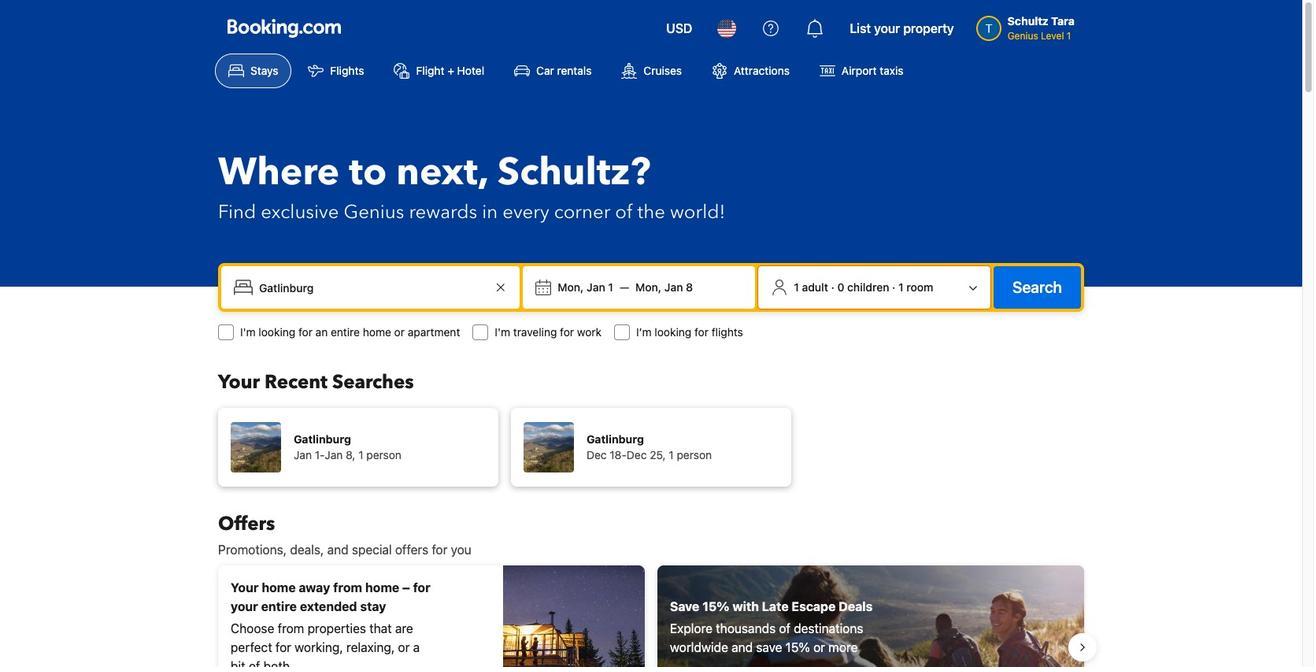 Task type: locate. For each thing, give the bounding box(es) containing it.
1 vertical spatial your
[[231, 599, 258, 614]]

your left recent at the left bottom of page
[[218, 369, 260, 395]]

person for dec 18-dec 25, 1 person
[[677, 448, 712, 462]]

destinations
[[794, 622, 864, 636]]

1 horizontal spatial and
[[732, 640, 753, 655]]

and inside save 15% with late escape deals explore thousands of destinations worldwide and save 15% or more
[[732, 640, 753, 655]]

your right list
[[875, 21, 901, 35]]

work
[[577, 325, 602, 339]]

1 horizontal spatial person
[[677, 448, 712, 462]]

from up the extended on the left of page
[[333, 581, 362, 595]]

of left the
[[615, 199, 633, 225]]

1 horizontal spatial genius
[[1008, 30, 1039, 42]]

1 vertical spatial your
[[231, 581, 259, 595]]

person inside gatlinburg dec 18-dec 25, 1 person
[[677, 448, 712, 462]]

property
[[904, 21, 954, 35]]

or inside save 15% with late escape deals explore thousands of destinations worldwide and save 15% or more
[[814, 640, 826, 655]]

airport taxis link
[[807, 54, 917, 88]]

2 dec from the left
[[627, 448, 647, 462]]

or left apartment
[[394, 325, 405, 339]]

region
[[206, 559, 1097, 667]]

1 horizontal spatial gatlinburg
[[587, 432, 644, 446]]

booking.com image
[[228, 19, 341, 38]]

mon, right —
[[636, 280, 662, 294]]

apartment
[[408, 325, 460, 339]]

0 horizontal spatial looking
[[259, 325, 296, 339]]

0 vertical spatial from
[[333, 581, 362, 595]]

1 horizontal spatial looking
[[655, 325, 692, 339]]

looking left an in the left of the page
[[259, 325, 296, 339]]

working,
[[295, 640, 343, 655]]

1 vertical spatial entire
[[261, 599, 297, 614]]

8
[[686, 280, 693, 294]]

an
[[316, 325, 328, 339]]

offers
[[218, 511, 275, 537]]

room
[[907, 280, 934, 294]]

genius
[[1008, 30, 1039, 42], [344, 199, 404, 225]]

15% right the save at right bottom
[[786, 640, 811, 655]]

0 horizontal spatial gatlinburg
[[294, 432, 351, 446]]

1 horizontal spatial i'm
[[495, 325, 510, 339]]

for left an in the left of the page
[[299, 325, 313, 339]]

for
[[299, 325, 313, 339], [560, 325, 574, 339], [695, 325, 709, 339], [432, 543, 448, 557], [413, 581, 431, 595], [276, 640, 291, 655]]

0 horizontal spatial of
[[249, 659, 260, 667]]

0 horizontal spatial i'm
[[240, 325, 256, 339]]

your up 'choose'
[[231, 599, 258, 614]]

and
[[327, 543, 349, 557], [732, 640, 753, 655]]

0 horizontal spatial from
[[278, 622, 304, 636]]

of down perfect
[[249, 659, 260, 667]]

and inside offers promotions, deals, and special offers for you
[[327, 543, 349, 557]]

where to next, schultz? find exclusive genius rewards in every corner of the world!
[[218, 147, 726, 225]]

1 vertical spatial genius
[[344, 199, 404, 225]]

1 horizontal spatial of
[[615, 199, 633, 225]]

1 inside gatlinburg jan 1-jan 8, 1 person
[[359, 448, 364, 462]]

0 horizontal spatial and
[[327, 543, 349, 557]]

·
[[831, 280, 835, 294], [893, 280, 896, 294]]

your for your home away from home – for your entire extended stay choose from properties that are perfect for working, relaxing, or a bit of both
[[231, 581, 259, 595]]

your inside the your home away from home – for your entire extended stay choose from properties that are perfect for working, relaxing, or a bit of both
[[231, 581, 259, 595]]

0 horizontal spatial entire
[[261, 599, 297, 614]]

1 horizontal spatial 15%
[[786, 640, 811, 655]]

worldwide
[[670, 640, 729, 655]]

1 vertical spatial and
[[732, 640, 753, 655]]

· right 'children'
[[893, 280, 896, 294]]

15% left with
[[703, 599, 730, 614]]

dec
[[587, 448, 607, 462], [627, 448, 647, 462]]

2 gatlinburg from the left
[[587, 432, 644, 446]]

0 vertical spatial your
[[875, 21, 901, 35]]

your down promotions,
[[231, 581, 259, 595]]

person inside gatlinburg jan 1-jan 8, 1 person
[[367, 448, 402, 462]]

world!
[[670, 199, 726, 225]]

genius down schultz
[[1008, 30, 1039, 42]]

0 vertical spatial your
[[218, 369, 260, 395]]

i'm for i'm looking for an entire home or apartment
[[240, 325, 256, 339]]

schultz
[[1008, 14, 1049, 28]]

looking
[[259, 325, 296, 339], [655, 325, 692, 339]]

gatlinburg for 18-
[[587, 432, 644, 446]]

1 horizontal spatial dec
[[627, 448, 647, 462]]

dec left 18-
[[587, 448, 607, 462]]

mon, up work
[[558, 280, 584, 294]]

1 left room
[[899, 280, 904, 294]]

0 horizontal spatial 15%
[[703, 599, 730, 614]]

1
[[1067, 30, 1072, 42], [608, 280, 614, 294], [794, 280, 799, 294], [899, 280, 904, 294], [359, 448, 364, 462], [669, 448, 674, 462]]

entire up 'choose'
[[261, 599, 297, 614]]

flights link
[[295, 54, 378, 88]]

0 horizontal spatial your
[[231, 599, 258, 614]]

2 vertical spatial of
[[249, 659, 260, 667]]

1 horizontal spatial entire
[[331, 325, 360, 339]]

mon, jan 8 button
[[629, 273, 700, 302]]

1 right 25,
[[669, 448, 674, 462]]

your for your recent searches
[[218, 369, 260, 395]]

and down thousands
[[732, 640, 753, 655]]

1 looking from the left
[[259, 325, 296, 339]]

gatlinburg inside gatlinburg jan 1-jan 8, 1 person
[[294, 432, 351, 446]]

list your property link
[[841, 9, 964, 47]]

your
[[218, 369, 260, 395], [231, 581, 259, 595]]

car
[[537, 64, 554, 77]]

of inside save 15% with late escape deals explore thousands of destinations worldwide and save 15% or more
[[779, 622, 791, 636]]

flights
[[712, 325, 743, 339]]

jan
[[587, 280, 606, 294], [665, 280, 683, 294], [294, 448, 312, 462], [325, 448, 343, 462]]

entire right an in the left of the page
[[331, 325, 360, 339]]

1 i'm from the left
[[240, 325, 256, 339]]

looking right i'm on the left
[[655, 325, 692, 339]]

and right deals,
[[327, 543, 349, 557]]

for left you
[[432, 543, 448, 557]]

from up the working,
[[278, 622, 304, 636]]

your home away from home – for your entire extended stay choose from properties that are perfect for working, relaxing, or a bit of both
[[231, 581, 431, 667]]

1 down tara
[[1067, 30, 1072, 42]]

0 vertical spatial 15%
[[703, 599, 730, 614]]

a photo of a couple standing in front of a cabin in a forest at night image
[[503, 566, 645, 667]]

or left a
[[398, 640, 410, 655]]

genius down "to"
[[344, 199, 404, 225]]

dec left 25,
[[627, 448, 647, 462]]

jan left 8,
[[325, 448, 343, 462]]

deals
[[839, 599, 873, 614]]

or
[[394, 325, 405, 339], [398, 640, 410, 655], [814, 640, 826, 655]]

schultz tara genius level 1
[[1008, 14, 1075, 42]]

person right 25,
[[677, 448, 712, 462]]

are
[[395, 622, 413, 636]]

1 inside gatlinburg dec 18-dec 25, 1 person
[[669, 448, 674, 462]]

deals,
[[290, 543, 324, 557]]

save
[[670, 599, 700, 614]]

mon,
[[558, 280, 584, 294], [636, 280, 662, 294]]

i'm
[[636, 325, 652, 339]]

2 i'm from the left
[[495, 325, 510, 339]]

perfect
[[231, 640, 272, 655]]

home
[[363, 325, 391, 339], [262, 581, 296, 595], [365, 581, 400, 595]]

flights
[[330, 64, 364, 77]]

0 vertical spatial genius
[[1008, 30, 1039, 42]]

1 horizontal spatial ·
[[893, 280, 896, 294]]

of inside where to next, schultz? find exclusive genius rewards in every corner of the world!
[[615, 199, 633, 225]]

1 vertical spatial of
[[779, 622, 791, 636]]

gatlinburg dec 18-dec 25, 1 person
[[587, 432, 712, 462]]

gatlinburg up 18-
[[587, 432, 644, 446]]

entire
[[331, 325, 360, 339], [261, 599, 297, 614]]

list
[[850, 21, 871, 35]]

0 vertical spatial and
[[327, 543, 349, 557]]

of down "late"
[[779, 622, 791, 636]]

searches
[[332, 369, 414, 395]]

a
[[413, 640, 420, 655]]

15%
[[703, 599, 730, 614], [786, 640, 811, 655]]

person right 8,
[[367, 448, 402, 462]]

i'm left an in the left of the page
[[240, 325, 256, 339]]

1 adult · 0 children · 1 room button
[[765, 273, 985, 302]]

person
[[367, 448, 402, 462], [677, 448, 712, 462]]

attractions link
[[699, 54, 803, 88]]

1 gatlinburg from the left
[[294, 432, 351, 446]]

2 looking from the left
[[655, 325, 692, 339]]

gatlinburg up 1-
[[294, 432, 351, 446]]

2 horizontal spatial of
[[779, 622, 791, 636]]

late
[[762, 599, 789, 614]]

home left away
[[262, 581, 296, 595]]

or down destinations
[[814, 640, 826, 655]]

Where are you going? field
[[253, 273, 492, 302]]

gatlinburg inside gatlinburg dec 18-dec 25, 1 person
[[587, 432, 644, 446]]

level
[[1041, 30, 1065, 42]]

or inside the your home away from home – for your entire extended stay choose from properties that are perfect for working, relaxing, or a bit of both
[[398, 640, 410, 655]]

gatlinburg for 1-
[[294, 432, 351, 446]]

for inside offers promotions, deals, and special offers for you
[[432, 543, 448, 557]]

choose
[[231, 622, 274, 636]]

your recent searches
[[218, 369, 414, 395]]

1 horizontal spatial mon,
[[636, 280, 662, 294]]

8,
[[346, 448, 356, 462]]

for left flights
[[695, 325, 709, 339]]

0 vertical spatial entire
[[331, 325, 360, 339]]

escape
[[792, 599, 836, 614]]

0 horizontal spatial dec
[[587, 448, 607, 462]]

i'm
[[240, 325, 256, 339], [495, 325, 510, 339]]

1 person from the left
[[367, 448, 402, 462]]

from
[[333, 581, 362, 595], [278, 622, 304, 636]]

0 horizontal spatial mon,
[[558, 280, 584, 294]]

2 person from the left
[[677, 448, 712, 462]]

· left 0
[[831, 280, 835, 294]]

of inside the your home away from home – for your entire extended stay choose from properties that are perfect for working, relaxing, or a bit of both
[[249, 659, 260, 667]]

i'm left traveling
[[495, 325, 510, 339]]

0 horizontal spatial ·
[[831, 280, 835, 294]]

0 horizontal spatial person
[[367, 448, 402, 462]]

1-
[[315, 448, 325, 462]]

2 · from the left
[[893, 280, 896, 294]]

0 horizontal spatial genius
[[344, 199, 404, 225]]

1 right 8,
[[359, 448, 364, 462]]

thousands
[[716, 622, 776, 636]]

—
[[620, 280, 629, 294]]

list your property
[[850, 21, 954, 35]]

special
[[352, 543, 392, 557]]

0 vertical spatial of
[[615, 199, 633, 225]]



Task type: vqa. For each thing, say whether or not it's contained in the screenshot.
the away
yes



Task type: describe. For each thing, give the bounding box(es) containing it.
0
[[838, 280, 845, 294]]

1 vertical spatial from
[[278, 622, 304, 636]]

tara
[[1052, 14, 1075, 28]]

offers promotions, deals, and special offers for you
[[218, 511, 472, 557]]

both
[[264, 659, 290, 667]]

for right "–"
[[413, 581, 431, 595]]

rentals
[[557, 64, 592, 77]]

genius inside where to next, schultz? find exclusive genius rewards in every corner of the world!
[[344, 199, 404, 225]]

airport
[[842, 64, 877, 77]]

mon, jan 1 button
[[552, 273, 620, 302]]

offers
[[395, 543, 429, 557]]

that
[[370, 622, 392, 636]]

save 15% with late escape deals explore thousands of destinations worldwide and save 15% or more
[[670, 599, 873, 655]]

recent
[[265, 369, 328, 395]]

jan left 8 on the right of the page
[[665, 280, 683, 294]]

promotions,
[[218, 543, 287, 557]]

find
[[218, 199, 256, 225]]

i'm looking for flights
[[636, 325, 743, 339]]

save
[[757, 640, 783, 655]]

explore
[[670, 622, 713, 636]]

exclusive
[[261, 199, 339, 225]]

jan left —
[[587, 280, 606, 294]]

bit
[[231, 659, 246, 667]]

car rentals link
[[501, 54, 605, 88]]

gatlinburg jan 1-jan 8, 1 person
[[294, 432, 402, 462]]

person for jan 1-jan 8, 1 person
[[367, 448, 402, 462]]

home up stay
[[365, 581, 400, 595]]

home down where are you going? field
[[363, 325, 391, 339]]

stay
[[360, 599, 386, 614]]

your account menu schultz tara genius level 1 element
[[976, 7, 1082, 43]]

cruises link
[[608, 54, 696, 88]]

group of friends hiking in the mountains on a sunny day image
[[658, 566, 1085, 667]]

search
[[1013, 278, 1063, 296]]

corner
[[554, 199, 611, 225]]

relaxing,
[[347, 640, 395, 655]]

stays
[[250, 64, 278, 77]]

away
[[299, 581, 330, 595]]

1 vertical spatial 15%
[[786, 640, 811, 655]]

mon, jan 1 — mon, jan 8
[[558, 280, 693, 294]]

1 dec from the left
[[587, 448, 607, 462]]

car rentals
[[537, 64, 592, 77]]

hotel
[[457, 64, 485, 77]]

stays link
[[215, 54, 292, 88]]

flight
[[416, 64, 445, 77]]

usd
[[667, 21, 693, 35]]

next,
[[397, 147, 488, 199]]

your inside the your home away from home – for your entire extended stay choose from properties that are perfect for working, relaxing, or a bit of both
[[231, 599, 258, 614]]

flight + hotel
[[416, 64, 485, 77]]

looking for i'm
[[259, 325, 296, 339]]

i'm looking for an entire home or apartment
[[240, 325, 460, 339]]

jan left 1-
[[294, 448, 312, 462]]

i'm for i'm traveling for work
[[495, 325, 510, 339]]

1 · from the left
[[831, 280, 835, 294]]

where
[[218, 147, 340, 199]]

–
[[403, 581, 410, 595]]

region containing your home away from home – for your entire extended stay
[[206, 559, 1097, 667]]

airport taxis
[[842, 64, 904, 77]]

attractions
[[734, 64, 790, 77]]

entire inside the your home away from home – for your entire extended stay choose from properties that are perfect for working, relaxing, or a bit of both
[[261, 599, 297, 614]]

1 left the adult
[[794, 280, 799, 294]]

schultz?
[[498, 147, 651, 199]]

25,
[[650, 448, 666, 462]]

traveling
[[513, 325, 557, 339]]

i'm traveling for work
[[495, 325, 602, 339]]

more
[[829, 640, 858, 655]]

for up both
[[276, 640, 291, 655]]

1 horizontal spatial your
[[875, 21, 901, 35]]

genius inside schultz tara genius level 1
[[1008, 30, 1039, 42]]

1 horizontal spatial from
[[333, 581, 362, 595]]

search button
[[994, 266, 1082, 309]]

to
[[349, 147, 387, 199]]

cruises
[[644, 64, 682, 77]]

1 mon, from the left
[[558, 280, 584, 294]]

taxis
[[880, 64, 904, 77]]

looking for i'm
[[655, 325, 692, 339]]

flight + hotel link
[[381, 54, 498, 88]]

you
[[451, 543, 472, 557]]

usd button
[[657, 9, 702, 47]]

extended
[[300, 599, 357, 614]]

adult
[[802, 280, 829, 294]]

children
[[848, 280, 890, 294]]

1 inside schultz tara genius level 1
[[1067, 30, 1072, 42]]

the
[[638, 199, 666, 225]]

+
[[448, 64, 454, 77]]

in
[[482, 199, 498, 225]]

every
[[503, 199, 550, 225]]

1 left —
[[608, 280, 614, 294]]

properties
[[308, 622, 366, 636]]

for left work
[[560, 325, 574, 339]]

2 mon, from the left
[[636, 280, 662, 294]]

18-
[[610, 448, 627, 462]]

1 adult · 0 children · 1 room
[[794, 280, 934, 294]]



